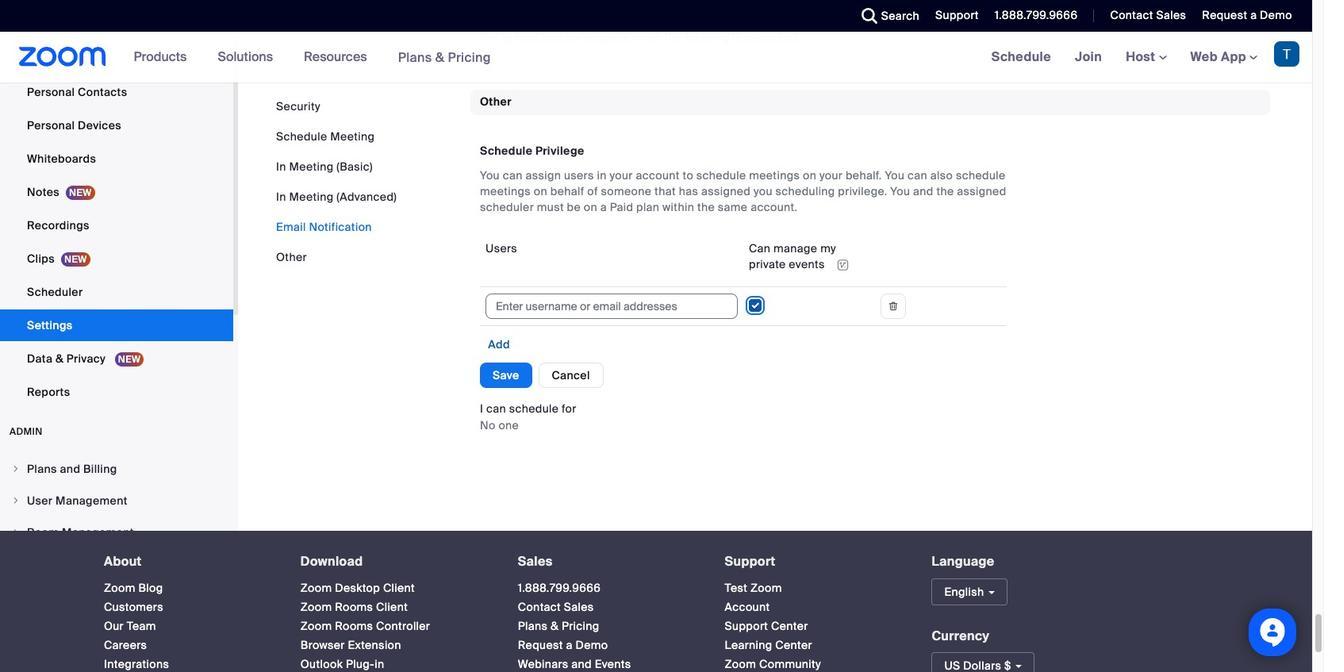 Task type: vqa. For each thing, say whether or not it's contained in the screenshot.
2nd cell from the bottom
no



Task type: describe. For each thing, give the bounding box(es) containing it.
behalf
[[551, 184, 585, 198]]

plans and billing
[[27, 462, 117, 476]]

products button
[[134, 32, 194, 83]]

customers link
[[104, 600, 163, 614]]

users
[[486, 241, 517, 255]]

save
[[493, 368, 519, 382]]

1.888.799.9666 link
[[518, 581, 601, 595]]

zoom blog link
[[104, 581, 163, 595]]

webinars and events link
[[518, 657, 631, 671]]

privilege.
[[838, 184, 888, 198]]

1 vertical spatial support
[[725, 553, 776, 570]]

schedule inside i can schedule for no one
[[509, 402, 559, 416]]

billing
[[83, 462, 117, 476]]

account link
[[725, 600, 770, 614]]

data
[[27, 352, 53, 366]]

whiteboards link
[[0, 143, 233, 175]]

menu bar containing security
[[276, 98, 397, 265]]

download link
[[301, 553, 363, 570]]

and inside 1.888.799.9666 contact sales plans & pricing request a demo webinars and events
[[572, 657, 592, 671]]

whiteboards
[[27, 152, 96, 166]]

0 vertical spatial center
[[771, 619, 808, 633]]

schedule link
[[980, 32, 1063, 83]]

other element
[[471, 90, 1271, 461]]

someone
[[601, 184, 652, 198]]

solutions
[[218, 48, 273, 65]]

cancel
[[552, 368, 590, 382]]

schedule for schedule meeting
[[276, 129, 327, 144]]

can for i can schedule for no one
[[486, 402, 506, 416]]

web app button
[[1191, 48, 1258, 65]]

webinars inside the personal menu menu
[[27, 18, 78, 32]]

outlook plug-in link
[[301, 657, 384, 671]]

and right host
[[542, 30, 562, 45]]

solutions button
[[218, 32, 280, 83]]

in for in meeting (basic)
[[276, 160, 286, 174]]

in inside you can assign users in your account to schedule meetings on your behalf. you can also schedule meetings on behalf of someone that has assigned you scheduling privilege. you and the assigned scheduler must be on a paid plan within the same account.
[[597, 168, 607, 182]]

add button
[[486, 337, 512, 352]]

2 assigned from the left
[[957, 184, 1007, 198]]

other link
[[276, 250, 307, 264]]

phone
[[27, 52, 62, 66]]

& for privacy
[[55, 352, 64, 366]]

settings
[[27, 318, 73, 332]]

privacy
[[67, 352, 106, 366]]

join link
[[1063, 32, 1114, 83]]

0 vertical spatial client
[[383, 581, 415, 595]]

2 horizontal spatial on
[[803, 168, 817, 182]]

webinars inside 1.888.799.9666 contact sales plans & pricing request a demo webinars and events
[[518, 657, 569, 671]]

support version image
[[832, 258, 854, 272]]

i
[[480, 402, 484, 416]]

has
[[679, 184, 699, 198]]

notification
[[309, 220, 372, 234]]

in inside zoom desktop client zoom rooms client zoom rooms controller browser extension outlook plug-in
[[375, 657, 384, 671]]

personal devices
[[27, 118, 121, 132]]

within
[[663, 200, 695, 214]]

right image for user
[[11, 496, 21, 505]]

can manage my private events
[[749, 241, 837, 271]]

email notification
[[276, 220, 372, 234]]

test zoom link
[[725, 581, 782, 595]]

search
[[881, 9, 920, 23]]

1.888.799.9666 contact sales plans & pricing request a demo webinars and events
[[518, 581, 631, 671]]

web app
[[1191, 48, 1247, 65]]

integrations link
[[104, 657, 169, 671]]

phone link
[[0, 43, 233, 75]]

privilege
[[536, 143, 585, 158]]

careers
[[104, 638, 147, 652]]

(basic)
[[337, 160, 373, 174]]

devices
[[78, 118, 121, 132]]

account.
[[751, 200, 798, 214]]

customers
[[104, 600, 163, 614]]

that
[[655, 184, 676, 198]]

room management
[[27, 525, 134, 540]]

1 vertical spatial other
[[276, 250, 307, 264]]

join
[[1075, 48, 1102, 65]]

account
[[636, 168, 680, 182]]

you up the scheduler
[[480, 168, 500, 182]]

my
[[821, 241, 837, 255]]

zoom desktop client link
[[301, 581, 415, 595]]

a inside 1.888.799.9666 contact sales plans & pricing request a demo webinars and events
[[566, 638, 573, 652]]

schedule for schedule privilege
[[480, 143, 533, 158]]

email
[[276, 220, 306, 234]]

management for room management
[[62, 525, 134, 540]]

security
[[276, 99, 320, 113]]

admin menu menu
[[0, 454, 233, 672]]

notify host and participants when the meeting is cancelled
[[480, 30, 798, 45]]

1 vertical spatial the
[[937, 184, 954, 198]]

and inside you can assign users in your account to schedule meetings on your behalf. you can also schedule meetings on behalf of someone that has assigned you scheduling privilege. you and the assigned scheduler must be on a paid plan within the same account.
[[913, 184, 934, 198]]

zoom desktop client zoom rooms client zoom rooms controller browser extension outlook plug-in
[[301, 581, 430, 671]]

one
[[499, 418, 519, 432]]

user management menu item
[[0, 486, 233, 516]]

data & privacy
[[27, 352, 109, 366]]

2 horizontal spatial a
[[1251, 8, 1257, 22]]

user management
[[27, 494, 128, 508]]

0 horizontal spatial the
[[664, 30, 682, 45]]

zoom community link
[[725, 657, 821, 671]]

plan
[[637, 200, 660, 214]]

personal for personal contacts
[[27, 85, 75, 99]]

schedule for schedule
[[992, 48, 1052, 65]]

in meeting (advanced)
[[276, 190, 397, 204]]

meetings navigation
[[980, 32, 1313, 83]]

manage
[[774, 241, 818, 255]]

zoom blog customers our team careers integrations
[[104, 581, 169, 671]]

is
[[733, 30, 742, 45]]

browser
[[301, 638, 345, 652]]

0 vertical spatial demo
[[1260, 8, 1293, 22]]

i can schedule for no one
[[480, 402, 577, 432]]

0 vertical spatial sales
[[1157, 8, 1187, 22]]

1.888.799.9666 button up the schedule link
[[995, 8, 1078, 22]]

0 vertical spatial meeting
[[330, 129, 375, 144]]

delete outline image
[[882, 299, 906, 313]]

0 vertical spatial contact
[[1111, 8, 1154, 22]]

scheduler link
[[0, 276, 233, 308]]

notify
[[480, 30, 512, 45]]

plug-
[[346, 657, 375, 671]]

schedule meeting link
[[276, 129, 375, 144]]

Enter username or email addresses text field
[[496, 294, 717, 318]]

zoom logo image
[[19, 47, 106, 67]]

meeting for (advanced)
[[289, 190, 334, 204]]

notes
[[27, 185, 60, 199]]

support inside test zoom account support center learning center zoom community
[[725, 619, 768, 633]]

browser extension link
[[301, 638, 401, 652]]

scheduler
[[27, 285, 83, 299]]

of
[[587, 184, 598, 198]]

same
[[718, 200, 748, 214]]

security link
[[276, 99, 320, 113]]

2 vertical spatial on
[[584, 200, 598, 214]]

plans inside 1.888.799.9666 contact sales plans & pricing request a demo webinars and events
[[518, 619, 548, 633]]



Task type: locate. For each thing, give the bounding box(es) containing it.
reports
[[27, 385, 70, 399]]

support right search
[[936, 8, 979, 22]]

schedule left join
[[992, 48, 1052, 65]]

0 vertical spatial webinars
[[27, 18, 78, 32]]

contact up host
[[1111, 8, 1154, 22]]

1 rooms from the top
[[335, 600, 373, 614]]

paid
[[610, 200, 634, 214]]

recordings link
[[0, 209, 233, 241]]

& inside the personal menu menu
[[55, 352, 64, 366]]

0 horizontal spatial pricing
[[448, 49, 491, 65]]

personal down phone at left
[[27, 85, 75, 99]]

2 horizontal spatial schedule
[[956, 168, 1006, 182]]

1 vertical spatial sales
[[518, 553, 553, 570]]

save button
[[480, 363, 532, 388]]

can right i
[[486, 402, 506, 416]]

you can assign users in your account to schedule meetings on your behalf. you can also schedule meetings on behalf of someone that has assigned you scheduling privilege. you and the assigned scheduler must be on a paid plan within the same account.
[[480, 168, 1007, 214]]

management
[[56, 494, 128, 508], [62, 525, 134, 540]]

other
[[480, 95, 512, 109], [276, 250, 307, 264]]

pricing up the webinars and events link
[[562, 619, 600, 633]]

request up web app dropdown button
[[1203, 8, 1248, 22]]

menu bar
[[276, 98, 397, 265]]

1 in from the top
[[276, 160, 286, 174]]

our
[[104, 619, 124, 633]]

your up someone on the top left of page
[[610, 168, 633, 182]]

0 vertical spatial a
[[1251, 8, 1257, 22]]

host
[[515, 30, 539, 45]]

resources
[[304, 48, 367, 65]]

integrations
[[104, 657, 169, 671]]

sales up 1.888.799.9666 link
[[518, 553, 553, 570]]

sales
[[1157, 8, 1187, 22], [518, 553, 553, 570], [564, 600, 594, 614]]

right image
[[11, 528, 21, 537]]

1 horizontal spatial your
[[820, 168, 843, 182]]

0 vertical spatial personal
[[27, 85, 75, 99]]

meeting down schedule meeting link
[[289, 160, 334, 174]]

0 horizontal spatial in
[[375, 657, 384, 671]]

in for in meeting (advanced)
[[276, 190, 286, 204]]

1 vertical spatial pricing
[[562, 619, 600, 633]]

participants
[[565, 30, 630, 45]]

language
[[932, 553, 995, 570]]

resources button
[[304, 32, 374, 83]]

1 horizontal spatial 1.888.799.9666
[[995, 8, 1078, 22]]

management down billing
[[56, 494, 128, 508]]

room
[[27, 525, 59, 540]]

blog
[[138, 581, 163, 595]]

product information navigation
[[122, 32, 503, 83]]

0 vertical spatial pricing
[[448, 49, 491, 65]]

2 vertical spatial support
[[725, 619, 768, 633]]

0 horizontal spatial sales
[[518, 553, 553, 570]]

1 vertical spatial management
[[62, 525, 134, 540]]

plans for plans and billing
[[27, 462, 57, 476]]

2 rooms from the top
[[335, 619, 373, 633]]

0 horizontal spatial 1.888.799.9666
[[518, 581, 601, 595]]

management for user management
[[56, 494, 128, 508]]

1 vertical spatial meetings
[[480, 184, 531, 198]]

0 vertical spatial on
[[803, 168, 817, 182]]

the down "also"
[[937, 184, 954, 198]]

schedule inside meetings navigation
[[992, 48, 1052, 65]]

right image for plans
[[11, 464, 21, 474]]

test
[[725, 581, 748, 595]]

center up learning center link in the right of the page
[[771, 619, 808, 633]]

a left paid
[[601, 200, 607, 214]]

0 horizontal spatial assigned
[[701, 184, 751, 198]]

support
[[936, 8, 979, 22], [725, 553, 776, 570], [725, 619, 768, 633]]

meeting
[[685, 30, 730, 45]]

contacts
[[78, 85, 127, 99]]

data & privacy link
[[0, 343, 233, 375]]

your up scheduling
[[820, 168, 843, 182]]

1.888.799.9666 inside 1.888.799.9666 contact sales plans & pricing request a demo webinars and events
[[518, 581, 601, 595]]

center up community
[[776, 638, 813, 652]]

0 vertical spatial request
[[1203, 8, 1248, 22]]

1.888.799.9666 up the schedule link
[[995, 8, 1078, 22]]

plans
[[398, 49, 432, 65], [27, 462, 57, 476], [518, 619, 548, 633]]

profile picture image
[[1275, 41, 1300, 67]]

sales up the host dropdown button
[[1157, 8, 1187, 22]]

& for pricing
[[435, 49, 445, 65]]

1 vertical spatial demo
[[576, 638, 608, 652]]

personal devices link
[[0, 109, 233, 141]]

meeting
[[330, 129, 375, 144], [289, 160, 334, 174], [289, 190, 334, 204]]

2 horizontal spatial plans
[[518, 619, 548, 633]]

1 horizontal spatial contact
[[1111, 8, 1154, 22]]

0 horizontal spatial your
[[610, 168, 633, 182]]

outlook
[[301, 657, 343, 671]]

1 horizontal spatial request
[[1203, 8, 1248, 22]]

add
[[488, 337, 510, 352]]

schedule inside other element
[[480, 143, 533, 158]]

0 horizontal spatial meetings
[[480, 184, 531, 198]]

personal for personal devices
[[27, 118, 75, 132]]

a up the webinars and events link
[[566, 638, 573, 652]]

pricing
[[448, 49, 491, 65], [562, 619, 600, 633]]

schedule
[[992, 48, 1052, 65], [276, 129, 327, 144], [480, 143, 533, 158]]

you right privilege.
[[891, 184, 911, 198]]

can inside i can schedule for no one
[[486, 402, 506, 416]]

schedule up the assign
[[480, 143, 533, 158]]

right image inside user management menu item
[[11, 496, 21, 505]]

2 vertical spatial meeting
[[289, 190, 334, 204]]

1 vertical spatial right image
[[11, 496, 21, 505]]

you right behalf.
[[885, 168, 905, 182]]

2 vertical spatial the
[[698, 200, 715, 214]]

plans right resources dropdown button
[[398, 49, 432, 65]]

in up of
[[597, 168, 607, 182]]

& inside product information navigation
[[435, 49, 445, 65]]

test zoom account support center learning center zoom community
[[725, 581, 821, 671]]

request a demo link
[[1191, 0, 1313, 32], [1203, 8, 1293, 22], [518, 638, 608, 652]]

a
[[1251, 8, 1257, 22], [601, 200, 607, 214], [566, 638, 573, 652]]

for
[[562, 402, 577, 416]]

personal menu menu
[[0, 0, 233, 409]]

meeting up email notification
[[289, 190, 334, 204]]

rooms
[[335, 600, 373, 614], [335, 619, 373, 633]]

in meeting (basic) link
[[276, 160, 373, 174]]

plans & pricing link
[[398, 49, 491, 65], [398, 49, 491, 65], [518, 619, 600, 633]]

1 vertical spatial a
[[601, 200, 607, 214]]

0 vertical spatial 1.888.799.9666
[[995, 8, 1078, 22]]

0 horizontal spatial schedule
[[276, 129, 327, 144]]

demo inside 1.888.799.9666 contact sales plans & pricing request a demo webinars and events
[[576, 638, 608, 652]]

zoom rooms controller link
[[301, 619, 430, 633]]

0 horizontal spatial other
[[276, 250, 307, 264]]

1 vertical spatial meeting
[[289, 160, 334, 174]]

sales down 1.888.799.9666 link
[[564, 600, 594, 614]]

can manage my private events application
[[744, 240, 875, 274]]

admin
[[10, 425, 43, 438]]

sales inside 1.888.799.9666 contact sales plans & pricing request a demo webinars and events
[[564, 600, 594, 614]]

0 vertical spatial management
[[56, 494, 128, 508]]

support up test zoom link
[[725, 553, 776, 570]]

email notification link
[[276, 220, 372, 234]]

side navigation navigation
[[0, 0, 238, 672]]

1 vertical spatial in
[[375, 657, 384, 671]]

& inside 1.888.799.9666 contact sales plans & pricing request a demo webinars and events
[[551, 619, 559, 633]]

0 vertical spatial rooms
[[335, 600, 373, 614]]

meetings up you
[[749, 168, 800, 182]]

1 vertical spatial webinars
[[518, 657, 569, 671]]

0 horizontal spatial request
[[518, 638, 563, 652]]

schedule
[[697, 168, 746, 182], [956, 168, 1006, 182], [509, 402, 559, 416]]

0 vertical spatial plans
[[398, 49, 432, 65]]

1 horizontal spatial the
[[698, 200, 715, 214]]

1 vertical spatial 1.888.799.9666
[[518, 581, 601, 595]]

&
[[435, 49, 445, 65], [55, 352, 64, 366], [551, 619, 559, 633]]

community
[[759, 657, 821, 671]]

meeting for (basic)
[[289, 160, 334, 174]]

plans down 1.888.799.9666 link
[[518, 619, 548, 633]]

rooms down desktop on the left bottom
[[335, 600, 373, 614]]

management down user management menu item on the left bottom of the page
[[62, 525, 134, 540]]

right image down admin
[[11, 464, 21, 474]]

request inside 1.888.799.9666 contact sales plans & pricing request a demo webinars and events
[[518, 638, 563, 652]]

account
[[725, 600, 770, 614]]

other down email
[[276, 250, 307, 264]]

and left events
[[572, 657, 592, 671]]

request up the webinars and events link
[[518, 638, 563, 652]]

0 vertical spatial meetings
[[749, 168, 800, 182]]

1.888.799.9666 button up join
[[983, 0, 1082, 32]]

0 vertical spatial the
[[664, 30, 682, 45]]

schedule right "also"
[[956, 168, 1006, 182]]

behalf.
[[846, 168, 882, 182]]

personal up "whiteboards"
[[27, 118, 75, 132]]

assign
[[526, 168, 561, 182]]

0 horizontal spatial &
[[55, 352, 64, 366]]

webinars up zoom logo
[[27, 18, 78, 32]]

2 right image from the top
[[11, 496, 21, 505]]

can left "also"
[[908, 168, 928, 182]]

products
[[134, 48, 187, 65]]

1 horizontal spatial schedule
[[697, 168, 746, 182]]

demo up the webinars and events link
[[576, 638, 608, 652]]

plans inside menu item
[[27, 462, 57, 476]]

zoom inside zoom blog customers our team careers integrations
[[104, 581, 135, 595]]

1 assigned from the left
[[701, 184, 751, 198]]

on down of
[[584, 200, 598, 214]]

banner
[[0, 32, 1313, 83]]

1 vertical spatial rooms
[[335, 619, 373, 633]]

the right the when
[[664, 30, 682, 45]]

1 horizontal spatial schedule
[[480, 143, 533, 158]]

pricing down notify
[[448, 49, 491, 65]]

webinars left events
[[518, 657, 569, 671]]

1 vertical spatial request
[[518, 638, 563, 652]]

1 horizontal spatial on
[[584, 200, 598, 214]]

plans inside product information navigation
[[398, 49, 432, 65]]

in meeting (basic)
[[276, 160, 373, 174]]

0 vertical spatial in
[[276, 160, 286, 174]]

sales link
[[518, 553, 553, 570]]

2 horizontal spatial the
[[937, 184, 954, 198]]

2 horizontal spatial &
[[551, 619, 559, 633]]

1.888.799.9666 for 1.888.799.9666 contact sales plans & pricing request a demo webinars and events
[[518, 581, 601, 595]]

1 right image from the top
[[11, 464, 21, 474]]

about
[[104, 553, 142, 570]]

contact down 1.888.799.9666 link
[[518, 600, 561, 614]]

in
[[276, 160, 286, 174], [276, 190, 286, 204]]

1 vertical spatial plans
[[27, 462, 57, 476]]

1 horizontal spatial &
[[435, 49, 445, 65]]

banner containing products
[[0, 32, 1313, 83]]

on down the assign
[[534, 184, 548, 198]]

0 horizontal spatial on
[[534, 184, 548, 198]]

1 horizontal spatial plans
[[398, 49, 432, 65]]

events
[[789, 257, 825, 271]]

on up scheduling
[[803, 168, 817, 182]]

1 vertical spatial client
[[376, 600, 408, 614]]

learning center link
[[725, 638, 813, 652]]

a up web app dropdown button
[[1251, 8, 1257, 22]]

1 horizontal spatial demo
[[1260, 8, 1293, 22]]

personal contacts
[[27, 85, 127, 99]]

schedule down security link
[[276, 129, 327, 144]]

user
[[27, 494, 53, 508]]

web
[[1191, 48, 1218, 65]]

meetings up the scheduler
[[480, 184, 531, 198]]

pricing inside product information navigation
[[448, 49, 491, 65]]

plans and billing menu item
[[0, 454, 233, 484]]

in up email
[[276, 190, 286, 204]]

0 vertical spatial right image
[[11, 464, 21, 474]]

learning
[[725, 638, 773, 652]]

2 horizontal spatial schedule
[[992, 48, 1052, 65]]

webinars
[[27, 18, 78, 32], [518, 657, 569, 671]]

0 horizontal spatial webinars
[[27, 18, 78, 32]]

right image
[[11, 464, 21, 474], [11, 496, 21, 505]]

in down schedule meeting link
[[276, 160, 286, 174]]

1 horizontal spatial sales
[[564, 600, 594, 614]]

1 personal from the top
[[27, 85, 75, 99]]

settings link
[[0, 309, 233, 341]]

2 vertical spatial a
[[566, 638, 573, 652]]

2 horizontal spatial sales
[[1157, 8, 1187, 22]]

plans for plans & pricing
[[398, 49, 432, 65]]

1 vertical spatial &
[[55, 352, 64, 366]]

users
[[564, 168, 594, 182]]

support down account
[[725, 619, 768, 633]]

1.888.799.9666 for 1.888.799.9666
[[995, 8, 1078, 22]]

0 vertical spatial support
[[936, 8, 979, 22]]

1 horizontal spatial a
[[601, 200, 607, 214]]

support center link
[[725, 619, 808, 633]]

1 horizontal spatial meetings
[[749, 168, 800, 182]]

0 horizontal spatial a
[[566, 638, 573, 652]]

request a demo
[[1203, 8, 1293, 22]]

in down extension
[[375, 657, 384, 671]]

rooms down zoom rooms client link
[[335, 619, 373, 633]]

1 vertical spatial on
[[534, 184, 548, 198]]

must
[[537, 200, 564, 214]]

meetings
[[749, 168, 800, 182], [480, 184, 531, 198]]

1.888.799.9666 down 'sales' link
[[518, 581, 601, 595]]

1 vertical spatial contact
[[518, 600, 561, 614]]

team
[[127, 619, 156, 633]]

be
[[567, 200, 581, 214]]

on
[[803, 168, 817, 182], [534, 184, 548, 198], [584, 200, 598, 214]]

2 in from the top
[[276, 190, 286, 204]]

contact sales
[[1111, 8, 1187, 22]]

right image left user in the left bottom of the page
[[11, 496, 21, 505]]

1.888.799.9666 button
[[983, 0, 1082, 32], [995, 8, 1078, 22]]

(advanced)
[[337, 190, 397, 204]]

personal contacts link
[[0, 76, 233, 108]]

0 horizontal spatial contact
[[518, 600, 561, 614]]

personal inside "link"
[[27, 118, 75, 132]]

plans up user in the left bottom of the page
[[27, 462, 57, 476]]

2 vertical spatial &
[[551, 619, 559, 633]]

1 horizontal spatial in
[[597, 168, 607, 182]]

support link
[[924, 0, 983, 32], [936, 8, 979, 22], [725, 553, 776, 570]]

2 personal from the top
[[27, 118, 75, 132]]

and down "also"
[[913, 184, 934, 198]]

1 horizontal spatial other
[[480, 95, 512, 109]]

0 vertical spatial in
[[597, 168, 607, 182]]

schedule up 'one'
[[509, 402, 559, 416]]

2 vertical spatial plans
[[518, 619, 548, 633]]

can for you can assign users in your account to schedule meetings on your behalf. you can also schedule meetings on behalf of someone that has assigned you scheduling privilege. you and the assigned scheduler must be on a paid plan within the same account.
[[503, 168, 523, 182]]

1 horizontal spatial assigned
[[957, 184, 1007, 198]]

can left the assign
[[503, 168, 523, 182]]

1 horizontal spatial pricing
[[562, 619, 600, 633]]

1 vertical spatial in
[[276, 190, 286, 204]]

and inside menu item
[[60, 462, 80, 476]]

demo up profile picture
[[1260, 8, 1293, 22]]

right image inside the plans and billing menu item
[[11, 464, 21, 474]]

1 horizontal spatial webinars
[[518, 657, 569, 671]]

contact inside 1.888.799.9666 contact sales plans & pricing request a demo webinars and events
[[518, 600, 561, 614]]

0 horizontal spatial demo
[[576, 638, 608, 652]]

1 your from the left
[[610, 168, 633, 182]]

no
[[480, 418, 496, 432]]

0 horizontal spatial schedule
[[509, 402, 559, 416]]

0 horizontal spatial plans
[[27, 462, 57, 476]]

2 your from the left
[[820, 168, 843, 182]]

and left billing
[[60, 462, 80, 476]]

reports link
[[0, 376, 233, 408]]

0 vertical spatial other
[[480, 95, 512, 109]]

1 vertical spatial personal
[[27, 118, 75, 132]]

1 vertical spatial center
[[776, 638, 813, 652]]

currency
[[932, 627, 990, 644]]

a inside you can assign users in your account to schedule meetings on your behalf. you can also schedule meetings on behalf of someone that has assigned you scheduling privilege. you and the assigned scheduler must be on a paid plan within the same account.
[[601, 200, 607, 214]]

pricing inside 1.888.799.9666 contact sales plans & pricing request a demo webinars and events
[[562, 619, 600, 633]]

room management menu item
[[0, 517, 233, 548]]

schedule right to
[[697, 168, 746, 182]]

our team link
[[104, 619, 156, 633]]

meeting up (basic)
[[330, 129, 375, 144]]

other up schedule privilege
[[480, 95, 512, 109]]

english button
[[932, 578, 1008, 605]]

the down 'has'
[[698, 200, 715, 214]]



